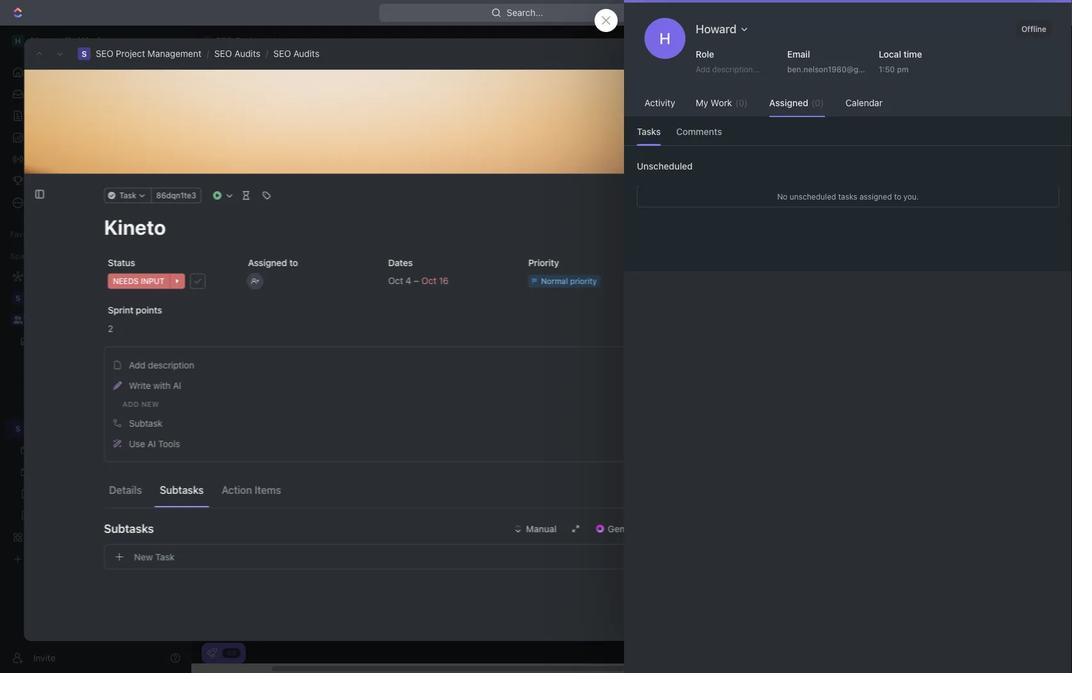 Task type: vqa. For each thing, say whether or not it's contained in the screenshot.
DETAILS
yes



Task type: locate. For each thing, give the bounding box(es) containing it.
goals
[[31, 176, 54, 186]]

new button
[[963, 3, 1008, 23]]

2 down sprint
[[108, 323, 113, 334]]

activity inside task sidebar content section
[[757, 83, 801, 98]]

2 (0) from the left
[[812, 98, 824, 108]]

0 horizontal spatial seo project management, , element
[[12, 423, 24, 435]]

1/5
[[227, 650, 236, 657]]

seo project management down pencil image
[[31, 424, 139, 434]]

2 oct from the left
[[421, 276, 436, 286]]

1 horizontal spatial input
[[802, 205, 821, 214]]

0 vertical spatial new
[[981, 7, 1000, 18]]

1 vertical spatial needs
[[113, 277, 138, 286]]

1 vertical spatial you
[[767, 194, 780, 203]]

1 vertical spatial 2
[[108, 323, 113, 334]]

ben.nelson1980@gmail.com
[[788, 65, 892, 74]]

1 horizontal spatial unscheduled
[[887, 205, 939, 214]]

0 horizontal spatial seo audits link
[[214, 48, 261, 59]]

0 vertical spatial overdue
[[381, 119, 417, 129]]

project
[[235, 36, 266, 46], [116, 48, 145, 59], [261, 77, 319, 98], [51, 424, 81, 434]]

seo project management link inside tree
[[31, 419, 183, 439]]

1 vertical spatial subtasks
[[104, 522, 154, 536]]

0 horizontal spatial input
[[141, 277, 164, 286]]

1 vertical spatial add
[[129, 360, 145, 370]]

2 vertical spatial s
[[15, 425, 21, 433]]

pulse link
[[5, 149, 186, 170]]

(0) right work at right top
[[736, 98, 748, 108]]

1 vertical spatial seo project management link
[[31, 419, 183, 439]]

add description... button
[[691, 61, 775, 77]]

favorites
[[10, 230, 44, 239]]

subtasks down tools
[[160, 484, 203, 497]]

overdue tasks
[[381, 119, 444, 129]]

calendar
[[846, 98, 883, 108]]

1 horizontal spatial new
[[981, 7, 1000, 18]]

subtask
[[129, 418, 162, 429]]

unscheduled down the you.
[[887, 205, 939, 214]]

use ai tools
[[129, 439, 180, 449]]

howard button
[[691, 18, 755, 40], [691, 18, 755, 40]]

0 horizontal spatial /
[[207, 48, 209, 59]]

0 vertical spatial 2
[[968, 260, 972, 269]]

1:50
[[879, 65, 895, 74]]

subtasks
[[160, 484, 203, 497], [104, 522, 154, 536]]

2 / from the left
[[266, 48, 268, 59]]

2 audits from the left
[[294, 48, 320, 59]]

needs input down status
[[113, 277, 164, 286]]

1 vertical spatial task
[[155, 552, 174, 563]]

0 horizontal spatial unscheduled
[[637, 161, 693, 171]]

0 horizontal spatial seo project management
[[31, 424, 139, 434]]

new
[[141, 401, 159, 409]]

⌘k
[[637, 7, 651, 18]]

1 vertical spatial needs input
[[113, 277, 164, 286]]

subtasks inside subtasks dropdown button
[[104, 522, 154, 536]]

subtasks inside subtasks button
[[160, 484, 203, 497]]

1 vertical spatial unscheduled
[[887, 205, 939, 214]]

seo project management, , element for topmost seo project management link
[[78, 47, 91, 60]]

share button
[[885, 44, 925, 64]]

activity up created
[[757, 83, 801, 98]]

2 vertical spatial seo project management, , element
[[12, 423, 24, 435]]

1 vertical spatial ai
[[147, 439, 156, 449]]

0 horizontal spatial new
[[134, 552, 153, 563]]

1 vertical spatial seo project management, , element
[[78, 47, 91, 60]]

0 horizontal spatial subtasks
[[104, 522, 154, 536]]

0 horizontal spatial 2
[[108, 323, 113, 334]]

new inside button
[[134, 552, 153, 563]]

1 horizontal spatial ai
[[173, 380, 181, 391]]

27
[[871, 49, 880, 58]]

0 horizontal spatial activity
[[645, 98, 676, 108]]

add inside button
[[129, 360, 145, 370]]

1 horizontal spatial to
[[894, 192, 902, 201]]

s for seo project management link within the tree
[[15, 425, 21, 433]]

seo project management link up home link
[[96, 48, 202, 59]]

1 audits from the left
[[235, 48, 261, 59]]

0 horizontal spatial task
[[119, 191, 136, 200]]

2 horizontal spatial s
[[205, 37, 210, 45]]

1 vertical spatial overdue
[[948, 205, 981, 214]]

0 vertical spatial unscheduled
[[637, 161, 693, 171]]

oct right –
[[421, 276, 436, 286]]

constructfluent
[[170, 196, 227, 205]]

0 horizontal spatial audits
[[235, 48, 261, 59]]

task
[[119, 191, 136, 200], [155, 552, 174, 563]]

s
[[205, 37, 210, 45], [82, 49, 87, 58], [15, 425, 21, 433]]

0 vertical spatial assigned
[[770, 98, 809, 108]]

overview
[[239, 119, 278, 129]]

management
[[268, 36, 323, 46], [148, 48, 202, 59], [323, 77, 430, 98], [84, 424, 139, 434]]

1 horizontal spatial (0)
[[812, 98, 824, 108]]

ai right use
[[147, 439, 156, 449]]

1 horizontal spatial seo project management, , element
[[78, 47, 91, 60]]

0 horizontal spatial (0)
[[736, 98, 748, 108]]

0 vertical spatial input
[[802, 205, 821, 214]]

0 horizontal spatial oct
[[388, 276, 403, 286]]

1 vertical spatial seo project management
[[31, 424, 139, 434]]

oct left 4
[[388, 276, 403, 286]]

0 vertical spatial seo project management, , element
[[202, 36, 213, 46]]

on
[[843, 49, 852, 58]]

1 horizontal spatial needs
[[777, 205, 800, 214]]

0 horizontal spatial s
[[15, 425, 21, 433]]

needs down the no
[[777, 205, 800, 214]]

1 vertical spatial new
[[134, 552, 153, 563]]

new inside button
[[981, 7, 1000, 18]]

priority
[[528, 257, 559, 268]]

seo project management link down the add new
[[31, 419, 183, 439]]

you
[[767, 122, 780, 131], [767, 194, 780, 203], [780, 259, 795, 269]]

seo
[[215, 36, 233, 46], [96, 48, 113, 59], [214, 48, 232, 59], [273, 48, 291, 59], [222, 77, 257, 98], [31, 424, 49, 434]]

unscheduled for no unscheduled tasks assigned to you.
[[637, 161, 693, 171]]

subtasks for subtasks button
[[160, 484, 203, 497]]

from
[[840, 194, 857, 203]]

input up points
[[141, 277, 164, 286]]

input
[[802, 205, 821, 214], [141, 277, 164, 286]]

add left the "new"
[[122, 401, 139, 409]]

1 horizontal spatial 2
[[968, 260, 972, 269]]

pulse
[[31, 154, 53, 165]]

s inside seo project management tree
[[15, 425, 21, 433]]

1 horizontal spatial overdue
[[948, 205, 981, 214]]

subtasks up new task
[[104, 522, 154, 536]]

howard
[[696, 22, 737, 36]]

change cover button
[[580, 148, 654, 169]]

pencil image
[[113, 382, 121, 390]]

oct
[[388, 276, 403, 286], [421, 276, 436, 286]]

time
[[904, 49, 923, 60]]

0 vertical spatial needs
[[777, 205, 800, 214]]

subtasks for subtasks dropdown button
[[104, 522, 154, 536]]

search...
[[507, 7, 543, 18]]

created on nov 27
[[812, 49, 880, 58]]

needs input
[[774, 205, 821, 214], [113, 277, 164, 286]]

by
[[845, 122, 854, 131]]

ai right with
[[173, 380, 181, 391]]

onboarding checklist button image
[[207, 649, 217, 659]]

description
[[148, 360, 194, 370]]

action items
[[221, 484, 281, 497]]

1 oct from the left
[[388, 276, 403, 286]]

needs inside "dropdown button"
[[113, 277, 138, 286]]

0 horizontal spatial assigned
[[248, 257, 287, 268]]

seo project management / seo audits / seo audits
[[96, 48, 320, 59]]

dashboards link
[[5, 127, 186, 148]]

0 vertical spatial add
[[696, 65, 710, 74]]

assigned (0)
[[770, 98, 824, 108]]

overdue
[[381, 119, 417, 129], [948, 205, 981, 214]]

2 horizontal spatial to
[[920, 194, 927, 203]]

favorites button
[[5, 227, 49, 242]]

task inside new task button
[[155, 552, 174, 563]]

new
[[981, 7, 1000, 18], [134, 552, 153, 563]]

1 vertical spatial input
[[141, 277, 164, 286]]

task sidebar content section
[[741, 70, 1009, 642]]

input down unscheduled
[[802, 205, 821, 214]]

needs down status
[[113, 277, 138, 286]]

2 inside dropdown button
[[108, 323, 113, 334]]

dashboards
[[31, 132, 80, 143]]

add down role
[[696, 65, 710, 74]]

1 horizontal spatial subtasks
[[160, 484, 203, 497]]

seo audits link
[[214, 48, 261, 59], [273, 48, 320, 59]]

(0) up this
[[812, 98, 824, 108]]

h
[[660, 29, 671, 47]]

1 horizontal spatial s
[[82, 49, 87, 58]]

1 horizontal spatial seo project management
[[222, 77, 434, 98]]

assigned for assigned to
[[248, 257, 287, 268]]

1 / from the left
[[207, 48, 209, 59]]

manual
[[526, 524, 557, 534]]

0 vertical spatial seo project management
[[222, 77, 434, 98]]

project inside seo project management link
[[51, 424, 81, 434]]

1 horizontal spatial assigned
[[770, 98, 809, 108]]

–
[[414, 276, 419, 286]]

0 horizontal spatial needs
[[113, 277, 138, 286]]

1 horizontal spatial seo audits link
[[273, 48, 320, 59]]

1 vertical spatial s
[[82, 49, 87, 58]]

/
[[207, 48, 209, 59], [266, 48, 268, 59]]

you created this task by copying
[[767, 122, 887, 131]]

0 horizontal spatial overdue
[[381, 119, 417, 129]]

add new
[[122, 401, 159, 409]]

seo project management, , element inside seo project management tree
[[12, 423, 24, 435]]

hide button
[[1039, 177, 1064, 192]]

normal priority
[[541, 277, 597, 286]]

1 horizontal spatial activity
[[757, 83, 801, 98]]

0 vertical spatial ai
[[173, 380, 181, 391]]

nov
[[854, 49, 869, 58]]

invite
[[33, 653, 56, 664]]

add up write
[[129, 360, 145, 370]]

1 horizontal spatial oct
[[421, 276, 436, 286]]

overdue tasks link
[[379, 115, 444, 133]]

activity
[[757, 83, 801, 98], [645, 98, 676, 108]]

0 horizontal spatial ai
[[147, 439, 156, 449]]

write with ai
[[129, 380, 181, 391]]

created
[[782, 122, 810, 131]]

2 vertical spatial add
[[122, 401, 139, 409]]

tasks up review
[[887, 178, 916, 191]]

0 horizontal spatial needs input
[[113, 277, 164, 286]]

0 vertical spatial seo project management link
[[96, 48, 202, 59]]

audits
[[235, 48, 261, 59], [294, 48, 320, 59]]

activity left the my
[[645, 98, 676, 108]]

0 vertical spatial subtasks
[[160, 484, 203, 497]]

seo project management up urgent tasks
[[222, 77, 434, 98]]

0 vertical spatial task
[[119, 191, 136, 200]]

0 vertical spatial s
[[205, 37, 210, 45]]

unscheduled
[[790, 192, 836, 201]]

urgent tasks
[[302, 119, 358, 129]]

1 (0) from the left
[[736, 98, 748, 108]]

subtasks button
[[154, 479, 209, 502]]

onboarding checklist button element
[[207, 649, 217, 659]]

tasks
[[334, 119, 358, 129], [420, 119, 444, 129], [637, 126, 661, 137], [887, 178, 916, 191]]

1 horizontal spatial audits
[[294, 48, 320, 59]]

unscheduled
[[637, 161, 693, 171], [887, 205, 939, 214]]

2 horizontal spatial seo project management, , element
[[202, 36, 213, 46]]

seo project management, , element
[[202, 36, 213, 46], [78, 47, 91, 60], [12, 423, 24, 435]]

(0)
[[736, 98, 748, 108], [812, 98, 824, 108]]

2 left mins
[[968, 260, 972, 269]]

0 vertical spatial needs input
[[774, 205, 821, 214]]

status
[[108, 257, 135, 268]]

you.
[[904, 192, 919, 201]]

unscheduled down comments
[[637, 161, 693, 171]]

needs input down changed
[[774, 205, 821, 214]]

to inside task sidebar content section
[[920, 194, 927, 203]]

action
[[221, 484, 252, 497]]

1 horizontal spatial needs input
[[774, 205, 821, 214]]

seo project management
[[222, 77, 434, 98], [31, 424, 139, 434]]

1 horizontal spatial task
[[155, 552, 174, 563]]

1 horizontal spatial /
[[266, 48, 268, 59]]

2 inside task sidebar content section
[[968, 260, 972, 269]]

seo project management link
[[96, 48, 202, 59], [31, 419, 183, 439]]

1 vertical spatial assigned
[[248, 257, 287, 268]]



Task type: describe. For each thing, give the bounding box(es) containing it.
description...
[[713, 65, 760, 74]]

no
[[778, 192, 788, 201]]

review
[[892, 194, 918, 203]]

new for new task
[[134, 552, 153, 563]]

add for new
[[122, 401, 139, 409]]

email
[[788, 49, 810, 60]]

s seo project management
[[205, 36, 323, 46]]

change
[[588, 153, 620, 164]]

2 for 2 mins
[[968, 260, 972, 269]]

urgent tasks link
[[300, 115, 358, 133]]

work
[[711, 98, 732, 108]]

home link
[[5, 62, 186, 83]]

s inside s seo project management
[[205, 37, 210, 45]]

assigned to
[[248, 257, 298, 268]]

action items button
[[216, 479, 286, 502]]

client
[[869, 194, 890, 203]]

role add description...
[[696, 49, 760, 74]]

created
[[812, 49, 841, 58]]

email ben.nelson1980@gmail.com
[[788, 49, 892, 74]]

upgrade
[[915, 7, 952, 18]]

add for description
[[129, 360, 145, 370]]

automations
[[983, 36, 1037, 46]]

share
[[893, 48, 917, 59]]

2 for 2
[[108, 323, 113, 334]]

local time 1:50 pm
[[879, 49, 923, 74]]

timeline
[[467, 119, 503, 129]]

hide
[[1043, 180, 1060, 189]]

reposition
[[527, 153, 572, 164]]

automations button
[[977, 31, 1043, 51]]

overdue for overdue
[[948, 205, 981, 214]]

seo project management tree
[[5, 266, 186, 570]]

comments
[[676, 126, 722, 137]]

no unscheduled tasks assigned to you.
[[778, 192, 919, 201]]

2 vertical spatial you
[[780, 259, 795, 269]]

unscheduled for overdue
[[887, 205, 939, 214]]

docs link
[[5, 106, 186, 126]]

2 button
[[104, 317, 234, 340]]

sprint
[[108, 305, 133, 315]]

details button
[[104, 479, 147, 502]]

normal
[[541, 277, 568, 286]]

2 mins
[[968, 260, 992, 269]]

this
[[812, 122, 825, 131]]

my
[[696, 98, 709, 108]]

my work (0)
[[696, 98, 748, 108]]

86dqn1te3
[[156, 191, 196, 200]]

0 vertical spatial you
[[767, 122, 780, 131]]

with
[[153, 380, 170, 391]]

today button
[[202, 144, 234, 160]]

seo project management inside tree
[[31, 424, 139, 434]]

4
[[405, 276, 411, 286]]

task inside task dropdown button
[[119, 191, 136, 200]]

goals link
[[5, 171, 186, 191]]

overdue for overdue tasks
[[381, 119, 417, 129]]

tasks up cover
[[637, 126, 661, 137]]

pm
[[897, 65, 909, 74]]

task
[[827, 122, 843, 131]]

use ai tools button
[[108, 434, 650, 454]]

local
[[879, 49, 902, 60]]

needs input inside task sidebar content section
[[774, 205, 821, 214]]

16
[[439, 276, 448, 286]]

user group image
[[13, 316, 23, 324]]

sidebar navigation
[[0, 26, 191, 674]]

needs input inside "dropdown button"
[[113, 277, 164, 286]]

s for topmost seo project management link
[[82, 49, 87, 58]]

spaces
[[10, 252, 37, 261]]

constructfluent link
[[149, 190, 227, 210]]

input inside the needs input "dropdown button"
[[141, 277, 164, 286]]

seo project management, , element for seo project management link within the tree
[[12, 423, 24, 435]]

cover
[[623, 153, 646, 164]]

generate button
[[587, 519, 654, 540]]

2 seo audits link from the left
[[273, 48, 320, 59]]

add description
[[129, 360, 194, 370]]

tasks right "urgent"
[[334, 119, 358, 129]]

0 horizontal spatial to
[[289, 257, 298, 268]]

home
[[31, 67, 55, 77]]

subtasks button
[[104, 514, 654, 545]]

needs inside task sidebar content section
[[777, 205, 800, 214]]

overview link
[[236, 115, 278, 133]]

docs
[[31, 110, 52, 121]]

items
[[254, 484, 281, 497]]

seo inside tree
[[31, 424, 49, 434]]

assigned for assigned (0)
[[770, 98, 809, 108]]

Edit task name text field
[[104, 215, 654, 239]]

points
[[136, 305, 162, 315]]

add inside "role add description..."
[[696, 65, 710, 74]]

use
[[129, 439, 145, 449]]

needs input button
[[104, 270, 234, 293]]

input inside task sidebar content section
[[802, 205, 821, 214]]

new task button
[[104, 545, 654, 570]]

tasks
[[839, 192, 858, 201]]

urgent
[[302, 119, 331, 129]]

management inside tree
[[84, 424, 139, 434]]

new task
[[134, 552, 174, 563]]

86dqn1te3 button
[[151, 188, 201, 203]]

1 seo audits link from the left
[[214, 48, 261, 59]]

role
[[696, 49, 715, 60]]

mins
[[974, 260, 992, 269]]

inbox link
[[5, 84, 186, 104]]

tasks left timeline link
[[420, 119, 444, 129]]

assigned
[[860, 192, 892, 201]]

normal priority button
[[524, 270, 654, 293]]

task button
[[104, 188, 151, 203]]

new for new
[[981, 7, 1000, 18]]

priority
[[570, 277, 597, 286]]

today
[[207, 148, 229, 157]]

sprint points
[[108, 305, 162, 315]]

write
[[129, 380, 151, 391]]

copying
[[856, 122, 884, 131]]



